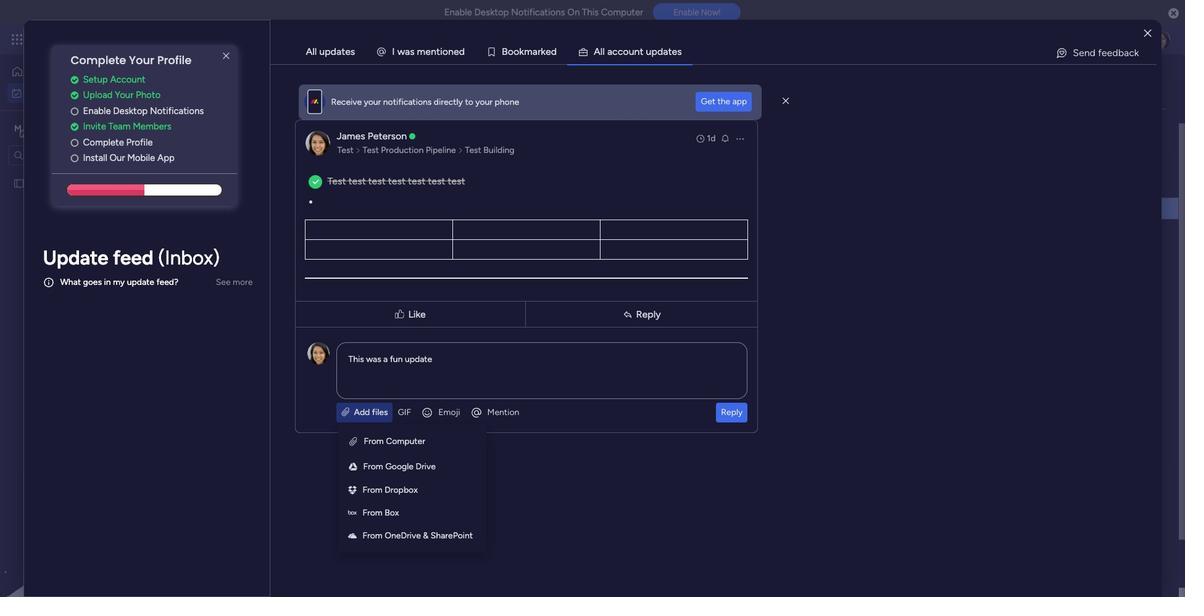 Task type: describe. For each thing, give the bounding box(es) containing it.
get the app button
[[696, 92, 752, 112]]

all updates link
[[296, 40, 365, 64]]

1 your from the left
[[364, 97, 381, 107]]

your for profile
[[129, 52, 154, 68]]

receive your notifications directly to your phone
[[331, 97, 519, 107]]

add
[[354, 408, 370, 418]]

install our mobile app link
[[71, 151, 237, 165]]

enable for enable now!
[[674, 8, 699, 17]]

﻿this was a fun update
[[349, 354, 432, 365]]

notifications for enable desktop notifications
[[150, 105, 204, 117]]

feedback
[[1099, 47, 1140, 59]]

more
[[233, 277, 253, 288]]

a right p
[[663, 46, 668, 57]]

3 n from the left
[[635, 46, 640, 57]]

monday work management
[[55, 32, 192, 46]]

b o o k m a r k e d
[[502, 46, 557, 57]]

0 inside today / 0 items
[[255, 249, 260, 259]]

check circle image for invite
[[71, 122, 79, 132]]

all updates
[[306, 46, 355, 57]]

this week / 0 items
[[208, 290, 303, 305]]

drive
[[416, 462, 436, 472]]

select product image
[[11, 33, 23, 46]]

circle o image for install
[[71, 154, 79, 163]]

my
[[113, 277, 125, 288]]

dapulse attachment image inside from computer link
[[350, 436, 359, 449]]

0 inside the without a date / 0 items
[[303, 427, 308, 437]]

update for fun
[[405, 354, 432, 365]]

pipeline
[[426, 145, 456, 156]]

home
[[28, 66, 52, 77]]

test inside the test production pipeline link
[[363, 145, 379, 156]]

main
[[28, 123, 50, 134]]

fun
[[390, 354, 403, 365]]

from onedrive & sharepoint
[[363, 531, 473, 542]]

3 e from the left
[[546, 46, 551, 57]]

a right a
[[608, 46, 613, 57]]

0 down next week / 0 items
[[247, 382, 253, 393]]

customize button
[[394, 124, 460, 143]]

james peterson image
[[1151, 30, 1171, 49]]

&
[[423, 531, 429, 542]]

setup account link
[[71, 73, 237, 87]]

a left the "date"
[[255, 423, 262, 438]]

items inside the without a date / 0 items
[[310, 427, 332, 437]]

without
[[208, 423, 252, 438]]

enable for enable desktop notifications on this computer
[[444, 7, 472, 18]]

m for a
[[524, 46, 533, 57]]

receive
[[331, 97, 362, 107]]

today
[[208, 245, 243, 261]]

get
[[701, 96, 716, 107]]

now!
[[701, 8, 721, 17]]

like
[[408, 308, 426, 320]]

see plans button
[[199, 30, 259, 49]]

dropbox
[[385, 485, 418, 496]]

slider arrow image
[[356, 144, 361, 157]]

dapulse dropbox image
[[348, 485, 358, 498]]

sharepoint
[[431, 531, 473, 542]]

1d link
[[696, 133, 716, 145]]

/ right the "date"
[[294, 423, 300, 438]]

1 e from the left
[[426, 46, 431, 57]]

see more button
[[211, 273, 258, 293]]

a right 'b'
[[533, 46, 538, 57]]

date
[[265, 423, 291, 438]]

my for my work
[[27, 87, 39, 98]]

check circle image
[[71, 75, 79, 84]]

2 l from the left
[[603, 46, 605, 57]]

from for from onedrive & sharepoint
[[363, 531, 383, 542]]

/ for past dates /
[[270, 178, 276, 194]]

/ for next week /
[[267, 334, 273, 350]]

lottie animation element
[[0, 473, 157, 598]]

test down the past on the top left of the page
[[201, 204, 217, 214]]

5 test from the left
[[428, 175, 445, 187]]

like button
[[299, 296, 523, 333]]

computer inside 'menu'
[[386, 437, 425, 447]]

google
[[385, 462, 414, 472]]

1 vertical spatial reply button
[[716, 403, 748, 423]]

complete your profile
[[71, 52, 192, 68]]

feed?
[[156, 277, 179, 288]]

3 t from the left
[[668, 46, 672, 57]]

james
[[337, 130, 365, 142]]

work for monday
[[100, 32, 122, 46]]

mention button
[[465, 403, 524, 423]]

4 o from the left
[[623, 46, 629, 57]]

goes
[[83, 277, 102, 288]]

your for photo
[[115, 90, 134, 101]]

from for from computer
[[364, 437, 384, 447]]

m
[[14, 123, 22, 134]]

from dropbox link
[[343, 480, 482, 503]]

install
[[83, 153, 107, 164]]

2 t from the left
[[640, 46, 644, 57]]

6 test from the left
[[448, 175, 465, 187]]

my work
[[185, 72, 268, 99]]

i
[[392, 46, 395, 57]]

team
[[108, 121, 131, 132]]

2 u from the left
[[646, 46, 652, 57]]

tab list containing all updates
[[295, 40, 1157, 64]]

p
[[652, 46, 658, 57]]

test test test test test test test
[[328, 175, 465, 187]]

my work
[[27, 87, 60, 98]]

test inside test list box
[[29, 178, 45, 189]]

dapulse x slim image
[[219, 49, 234, 64]]

get the app
[[701, 96, 747, 107]]

2 o from the left
[[508, 46, 514, 57]]

item
[[284, 182, 302, 193]]

from google drive link
[[344, 456, 481, 479]]

0 vertical spatial reply
[[636, 308, 661, 320]]

0 vertical spatial dapulse attachment image
[[342, 408, 350, 418]]

3 test from the left
[[388, 175, 406, 187]]

hide done items
[[325, 128, 389, 138]]

2 k from the left
[[541, 46, 546, 57]]

home button
[[7, 62, 133, 82]]

options image
[[736, 134, 746, 144]]

test production pipeline
[[363, 145, 456, 156]]

1 vertical spatial reply
[[721, 408, 743, 418]]

upload
[[83, 90, 113, 101]]

in
[[104, 277, 111, 288]]

/ for this week /
[[265, 290, 271, 305]]

send feedback button
[[1051, 43, 1145, 63]]

see for see more
[[216, 277, 231, 288]]

2 c from the left
[[618, 46, 623, 57]]

notifications
[[383, 97, 432, 107]]

my for my work
[[185, 72, 214, 99]]

enable desktop notifications link
[[71, 104, 237, 118]]

enable now!
[[674, 8, 721, 17]]

from for from dropbox
[[363, 485, 383, 496]]

a l l a c c o u n t u p d a t e s
[[594, 46, 682, 57]]

notifications for enable desktop notifications on this computer
[[511, 7, 565, 18]]

workspace selection element
[[12, 121, 103, 137]]

a right i
[[405, 46, 410, 57]]

send feedback
[[1073, 47, 1140, 59]]



Task type: vqa. For each thing, say whether or not it's contained in the screenshot.
A l l a c c o u n t u p d a t e s at the right
yes



Task type: locate. For each thing, give the bounding box(es) containing it.
app
[[733, 96, 747, 107]]

james peterson link
[[337, 130, 407, 142]]

see up dapulse x slim image in the left top of the page
[[216, 34, 231, 44]]

add files
[[352, 408, 388, 418]]

computer
[[601, 7, 644, 18], [386, 437, 425, 447]]

past
[[208, 178, 232, 194]]

1 horizontal spatial t
[[640, 46, 644, 57]]

0 right the "date"
[[303, 427, 308, 437]]

plans
[[233, 34, 253, 44]]

dates
[[235, 178, 267, 194]]

1 horizontal spatial update
[[405, 354, 432, 365]]

(inbox)
[[158, 246, 220, 270]]

enable down 'upload'
[[83, 105, 111, 117]]

complete for complete your profile
[[71, 52, 126, 68]]

today / 0 items
[[208, 245, 284, 261]]

1 vertical spatial profile
[[126, 137, 153, 148]]

0 vertical spatial desktop
[[475, 7, 509, 18]]

t
[[437, 46, 440, 57], [640, 46, 644, 57], [668, 46, 672, 57]]

dapulse attachment image
[[342, 408, 350, 418], [350, 436, 359, 449]]

test down test 'link'
[[328, 175, 346, 187]]

0 horizontal spatial m
[[417, 46, 426, 57]]

from computer link
[[344, 431, 481, 454]]

from for from box
[[363, 508, 383, 519]]

0 vertical spatial complete
[[71, 52, 126, 68]]

account
[[110, 74, 146, 85]]

profile up the mobile
[[126, 137, 153, 148]]

check circle image for upload
[[71, 91, 79, 100]]

work down "home"
[[41, 87, 60, 98]]

a left fun
[[384, 354, 388, 365]]

test building
[[465, 145, 515, 156], [201, 204, 250, 214]]

d down enable now! button
[[658, 46, 663, 57]]

0 vertical spatial work
[[100, 32, 122, 46]]

1 vertical spatial work
[[41, 87, 60, 98]]

i
[[440, 46, 443, 57]]

1 horizontal spatial test building
[[465, 145, 515, 156]]

search image
[[283, 128, 293, 138]]

1 horizontal spatial profile
[[157, 52, 192, 68]]

desktop up 'b'
[[475, 7, 509, 18]]

1 vertical spatial circle o image
[[71, 154, 79, 163]]

n right i
[[448, 46, 454, 57]]

test right slider arrow image
[[465, 145, 482, 156]]

test inside test 'link'
[[337, 145, 354, 156]]

dapulse close image
[[1169, 7, 1179, 20]]

0 inside this week / 0 items
[[274, 293, 279, 304]]

0 horizontal spatial reply
[[636, 308, 661, 320]]

desktop
[[475, 7, 509, 18], [113, 105, 148, 117]]

/ up 0 items
[[267, 334, 273, 350]]

work for my
[[41, 87, 60, 98]]

see more
[[216, 277, 253, 288]]

1 horizontal spatial building
[[484, 145, 515, 156]]

1 horizontal spatial s
[[678, 46, 682, 57]]

gif button
[[393, 403, 416, 423]]

1 horizontal spatial enable
[[444, 7, 472, 18]]

1 n from the left
[[431, 46, 437, 57]]

menu
[[338, 425, 534, 598]]

0 horizontal spatial this
[[208, 290, 230, 305]]

workspace image
[[12, 122, 24, 136]]

0 horizontal spatial update
[[127, 277, 154, 288]]

work up complete your profile
[[100, 32, 122, 46]]

1 vertical spatial building
[[219, 204, 250, 214]]

from box link
[[343, 503, 482, 526]]

0 horizontal spatial profile
[[126, 137, 153, 148]]

check circle image inside upload your photo link
[[71, 91, 79, 100]]

send
[[1073, 47, 1096, 59]]

test link
[[336, 144, 356, 157]]

n left i
[[431, 46, 437, 57]]

0 horizontal spatial test building
[[201, 204, 250, 214]]

1 horizontal spatial your
[[476, 97, 493, 107]]

this down see more
[[208, 290, 230, 305]]

my work button
[[7, 83, 133, 103]]

0 vertical spatial see
[[216, 34, 231, 44]]

week for next
[[236, 334, 265, 350]]

c
[[613, 46, 618, 57], [618, 46, 623, 57]]

week for this
[[233, 290, 262, 305]]

2 your from the left
[[476, 97, 493, 107]]

1 vertical spatial complete
[[83, 137, 124, 148]]

1 vertical spatial notifications
[[150, 105, 204, 117]]

1 l from the left
[[601, 46, 603, 57]]

2 n from the left
[[448, 46, 454, 57]]

0 vertical spatial check circle image
[[71, 91, 79, 100]]

n left p
[[635, 46, 640, 57]]

emoji button
[[416, 403, 465, 423]]

items inside today / 0 items
[[262, 249, 284, 259]]

update
[[127, 277, 154, 288], [405, 354, 432, 365]]

0 inside next week / 0 items
[[276, 338, 282, 348]]

your up setup account link
[[129, 52, 154, 68]]

r
[[538, 46, 541, 57]]

e right p
[[672, 46, 678, 57]]

None search field
[[182, 124, 298, 143]]

update for my
[[127, 277, 154, 288]]

apps image
[[1050, 33, 1063, 46]]

0 horizontal spatial enable
[[83, 105, 111, 117]]

/ right see more button
[[265, 290, 271, 305]]

u right a
[[646, 46, 652, 57]]

what
[[60, 277, 81, 288]]

gif
[[398, 408, 411, 418]]

next week / 0 items
[[208, 334, 305, 350]]

0 vertical spatial reply button
[[529, 304, 755, 325]]

check circle image
[[71, 91, 79, 100], [71, 122, 79, 132]]

complete inside "link"
[[83, 137, 124, 148]]

complete for complete profile
[[83, 137, 124, 148]]

2 horizontal spatial enable
[[674, 8, 699, 17]]

s right 'w' at the left top of page
[[410, 46, 415, 57]]

e right r
[[546, 46, 551, 57]]

building right slider arrow image
[[484, 145, 515, 156]]

test list box
[[0, 170, 157, 361]]

dapulse attachment image up dapulse googledrive image
[[350, 436, 359, 449]]

1 vertical spatial this
[[208, 290, 230, 305]]

3 o from the left
[[514, 46, 520, 57]]

reply
[[636, 308, 661, 320], [721, 408, 743, 418]]

all
[[306, 46, 317, 57]]

0 vertical spatial building
[[484, 145, 515, 156]]

tab list
[[295, 40, 1157, 64]]

your
[[129, 52, 154, 68], [115, 90, 134, 101]]

my inside button
[[27, 87, 39, 98]]

m left i
[[417, 46, 426, 57]]

dapulse onedrive image
[[348, 530, 358, 543]]

a
[[594, 46, 601, 57]]

1 vertical spatial your
[[115, 90, 134, 101]]

setup account
[[83, 74, 146, 85]]

your inside upload your photo link
[[115, 90, 134, 101]]

onedrive
[[385, 531, 421, 542]]

2 test from the left
[[368, 175, 386, 187]]

items right the "date"
[[310, 427, 332, 437]]

u left p
[[629, 46, 635, 57]]

3 d from the left
[[658, 46, 663, 57]]

1 o from the left
[[443, 46, 448, 57]]

2 s from the left
[[678, 46, 682, 57]]

o left r
[[508, 46, 514, 57]]

0 vertical spatial profile
[[157, 52, 192, 68]]

test left slider arrow icon
[[337, 145, 354, 156]]

d right i
[[459, 46, 465, 57]]

enable desktop notifications on this computer
[[444, 7, 644, 18]]

1
[[279, 182, 282, 193]]

4 e from the left
[[672, 46, 678, 57]]

e left i
[[426, 46, 431, 57]]

t left p
[[640, 46, 644, 57]]

this right on
[[582, 7, 599, 18]]

enable left the now!
[[674, 8, 699, 17]]

feed
[[113, 246, 153, 270]]

/
[[270, 178, 276, 194], [246, 245, 252, 261], [265, 290, 271, 305], [267, 334, 273, 350], [294, 423, 300, 438]]

items inside next week / 0 items
[[284, 338, 305, 348]]

your right receive
[[364, 97, 381, 107]]

items up next week / 0 items
[[282, 293, 303, 304]]

circle o image
[[71, 107, 79, 116], [71, 154, 79, 163]]

1 vertical spatial check circle image
[[71, 122, 79, 132]]

next
[[208, 334, 233, 350]]

n
[[431, 46, 437, 57], [448, 46, 454, 57], [635, 46, 640, 57]]

0 horizontal spatial building
[[219, 204, 250, 214]]

check circle image up circle o icon on the left
[[71, 122, 79, 132]]

circle o image inside enable desktop notifications link
[[71, 107, 79, 116]]

0 horizontal spatial notifications
[[150, 105, 204, 117]]

0 horizontal spatial your
[[364, 97, 381, 107]]

1 test from the left
[[349, 175, 366, 187]]

0 vertical spatial computer
[[601, 7, 644, 18]]

0 horizontal spatial n
[[431, 46, 437, 57]]

0 horizontal spatial u
[[629, 46, 635, 57]]

/ left the 1
[[270, 178, 276, 194]]

2 see from the top
[[216, 277, 231, 288]]

1 k from the left
[[520, 46, 524, 57]]

0 horizontal spatial work
[[41, 87, 60, 98]]

s right p
[[678, 46, 682, 57]]

1 vertical spatial update
[[405, 354, 432, 365]]

my down "home"
[[27, 87, 39, 98]]

0 vertical spatial test building
[[465, 145, 515, 156]]

reminder image
[[721, 133, 731, 143]]

k
[[520, 46, 524, 57], [541, 46, 546, 57]]

2 d from the left
[[551, 46, 557, 57]]

test
[[349, 175, 366, 187], [368, 175, 386, 187], [388, 175, 406, 187], [408, 175, 426, 187], [428, 175, 445, 187], [448, 175, 465, 187]]

past dates / 1 item
[[208, 178, 302, 194]]

close image
[[1145, 29, 1152, 38]]

m for e
[[417, 46, 426, 57]]

complete up install
[[83, 137, 124, 148]]

week down more
[[233, 290, 262, 305]]

dapulse googledrive image
[[349, 461, 358, 474]]

customize
[[414, 128, 455, 138]]

from for from google drive
[[363, 462, 383, 472]]

Search in workspace field
[[26, 148, 103, 162]]

1 s from the left
[[410, 46, 415, 57]]

test production pipeline link
[[361, 144, 458, 157]]

check circle image down check circle icon
[[71, 91, 79, 100]]

management
[[125, 32, 192, 46]]

l right a
[[603, 46, 605, 57]]

building down the past on the top left of the page
[[219, 204, 250, 214]]

2 horizontal spatial t
[[668, 46, 672, 57]]

2 check circle image from the top
[[71, 122, 79, 132]]

1 horizontal spatial work
[[100, 32, 122, 46]]

2 circle o image from the top
[[71, 154, 79, 163]]

0 up 0 items
[[276, 338, 282, 348]]

computer up a l l a c c o u n t u p d a t e s
[[601, 7, 644, 18]]

1 c from the left
[[613, 46, 618, 57]]

updates
[[319, 46, 355, 57]]

l left p
[[601, 46, 603, 57]]

1 m from the left
[[417, 46, 426, 57]]

1 vertical spatial test building
[[201, 204, 250, 214]]

from left box
[[363, 508, 383, 519]]

what goes in my update feed?
[[60, 277, 179, 288]]

t right p
[[668, 46, 672, 57]]

0 horizontal spatial s
[[410, 46, 415, 57]]

0 right the today at the top left of page
[[255, 249, 260, 259]]

from right the dapulse onedrive image
[[363, 531, 383, 542]]

o right 'b'
[[514, 46, 520, 57]]

1 vertical spatial computer
[[386, 437, 425, 447]]

Filter dashboard by text search field
[[182, 124, 298, 143]]

1 horizontal spatial my
[[185, 72, 214, 99]]

mention
[[488, 408, 520, 418]]

from right dapulse dropbox icon
[[363, 485, 383, 496]]

desktop for enable desktop notifications
[[113, 105, 148, 117]]

test right public board icon
[[29, 178, 45, 189]]

0 horizontal spatial desktop
[[113, 105, 148, 117]]

2 horizontal spatial d
[[658, 46, 663, 57]]

slider arrow image
[[458, 144, 463, 157]]

1 horizontal spatial notifications
[[511, 7, 565, 18]]

update right fun
[[405, 354, 432, 365]]

update
[[43, 246, 108, 270]]

0 horizontal spatial t
[[437, 46, 440, 57]]

1 d from the left
[[459, 46, 465, 57]]

1 vertical spatial week
[[236, 334, 265, 350]]

see for see plans
[[216, 34, 231, 44]]

enable for enable desktop notifications
[[83, 105, 111, 117]]

upload your photo link
[[71, 88, 237, 102]]

mobile
[[127, 153, 155, 164]]

e
[[426, 46, 431, 57], [454, 46, 459, 57], [546, 46, 551, 57], [672, 46, 678, 57]]

public board image
[[13, 178, 25, 189]]

1d
[[707, 133, 716, 144]]

1 check circle image from the top
[[71, 91, 79, 100]]

invite team members
[[83, 121, 172, 132]]

from google drive
[[363, 462, 436, 472]]

1 u from the left
[[629, 46, 635, 57]]

0 vertical spatial this
[[582, 7, 599, 18]]

o right 'w' at the left top of page
[[443, 46, 448, 57]]

enable desktop notifications
[[83, 105, 204, 117]]

your down account
[[115, 90, 134, 101]]

work inside button
[[41, 87, 60, 98]]

to
[[465, 97, 473, 107]]

test inside test building link
[[465, 145, 482, 156]]

notifications left on
[[511, 7, 565, 18]]

enable inside button
[[674, 8, 699, 17]]

1 horizontal spatial n
[[448, 46, 454, 57]]

items up the without a date / 0 items
[[255, 382, 276, 393]]

your right the to
[[476, 97, 493, 107]]

on
[[568, 7, 580, 18]]

dapulse boxcom image
[[348, 508, 358, 521]]

monday
[[55, 32, 97, 46]]

update right my
[[127, 277, 154, 288]]

from right dapulse googledrive image
[[363, 462, 383, 472]]

e right i
[[454, 46, 459, 57]]

0 horizontal spatial d
[[459, 46, 465, 57]]

from down add files
[[364, 437, 384, 447]]

0 horizontal spatial computer
[[386, 437, 425, 447]]

notifications down upload your photo link
[[150, 105, 204, 117]]

t right 'w' at the left top of page
[[437, 46, 440, 57]]

1 circle o image from the top
[[71, 107, 79, 116]]

circle o image up the workspace
[[71, 107, 79, 116]]

workspace
[[52, 123, 101, 134]]

0 vertical spatial week
[[233, 290, 262, 305]]

desktop up 'invite team members'
[[113, 105, 148, 117]]

4 test from the left
[[408, 175, 426, 187]]

items up this week / 0 items
[[262, 249, 284, 259]]

items down this week / 0 items
[[284, 338, 305, 348]]

work
[[218, 72, 268, 99]]

items inside this week / 0 items
[[282, 293, 303, 304]]

from computer
[[364, 437, 425, 447]]

2 m from the left
[[524, 46, 533, 57]]

from box
[[363, 508, 399, 519]]

dapulse x slim image
[[783, 96, 789, 107]]

menu containing from computer
[[338, 425, 534, 598]]

2 e from the left
[[454, 46, 459, 57]]

1 horizontal spatial this
[[582, 7, 599, 18]]

app
[[157, 153, 175, 164]]

circle o image
[[71, 138, 79, 147]]

0 up next week / 0 items
[[274, 293, 279, 304]]

profile down management
[[157, 52, 192, 68]]

test right slider arrow icon
[[363, 145, 379, 156]]

m left r
[[524, 46, 533, 57]]

circle o image for enable
[[71, 107, 79, 116]]

1 horizontal spatial computer
[[601, 7, 644, 18]]

dapulse attachment image left add
[[342, 408, 350, 418]]

test building right slider arrow image
[[465, 145, 515, 156]]

b
[[502, 46, 508, 57]]

option
[[0, 172, 157, 175]]

1 horizontal spatial k
[[541, 46, 546, 57]]

photo
[[136, 90, 161, 101]]

hide
[[325, 128, 344, 138]]

1 vertical spatial dapulse attachment image
[[350, 436, 359, 449]]

0 vertical spatial notifications
[[511, 7, 565, 18]]

/ right the today at the top left of page
[[246, 245, 252, 261]]

complete up setup
[[71, 52, 126, 68]]

week right next
[[236, 334, 265, 350]]

lottie animation image
[[0, 473, 157, 598]]

1 t from the left
[[437, 46, 440, 57]]

1 see from the top
[[216, 34, 231, 44]]

circle o image inside install our mobile app link
[[71, 154, 79, 163]]

1 horizontal spatial u
[[646, 46, 652, 57]]

1 horizontal spatial reply
[[721, 408, 743, 418]]

week
[[233, 290, 262, 305], [236, 334, 265, 350]]

update feed (inbox)
[[43, 246, 220, 270]]

d for a l l a c c o u n t u p d a t e s
[[658, 46, 663, 57]]

1 vertical spatial see
[[216, 277, 231, 288]]

1 vertical spatial desktop
[[113, 105, 148, 117]]

my left work on the top left of the page
[[185, 72, 214, 99]]

items
[[368, 128, 389, 138], [262, 249, 284, 259], [282, 293, 303, 304], [284, 338, 305, 348], [255, 382, 276, 393], [310, 427, 332, 437]]

enable up i w a s m e n t i o n e d
[[444, 7, 472, 18]]

1 horizontal spatial d
[[551, 46, 557, 57]]

see left more
[[216, 277, 231, 288]]

computer up the from google drive
[[386, 437, 425, 447]]

0 horizontal spatial k
[[520, 46, 524, 57]]

check circle image inside invite team members link
[[71, 122, 79, 132]]

box
[[385, 508, 399, 519]]

1 horizontal spatial desktop
[[475, 7, 509, 18]]

directly
[[434, 97, 463, 107]]

0 vertical spatial update
[[127, 277, 154, 288]]

james peterson
[[337, 130, 407, 142]]

0 horizontal spatial my
[[27, 87, 39, 98]]

reply button
[[529, 304, 755, 325], [716, 403, 748, 423]]

0 vertical spatial circle o image
[[71, 107, 79, 116]]

items right the done
[[368, 128, 389, 138]]

1 horizontal spatial m
[[524, 46, 533, 57]]

l
[[601, 46, 603, 57], [603, 46, 605, 57]]

d right r
[[551, 46, 557, 57]]

profile inside "link"
[[126, 137, 153, 148]]

2 horizontal spatial n
[[635, 46, 640, 57]]

test building down the past on the top left of the page
[[201, 204, 250, 214]]

0 vertical spatial your
[[129, 52, 154, 68]]

done
[[346, 128, 365, 138]]

circle o image down circle o icon on the left
[[71, 154, 79, 163]]

d for i w a s m e n t i o n e d
[[459, 46, 465, 57]]

o left p
[[623, 46, 629, 57]]

desktop for enable desktop notifications on this computer
[[475, 7, 509, 18]]

notifications
[[511, 7, 565, 18], [150, 105, 204, 117]]



